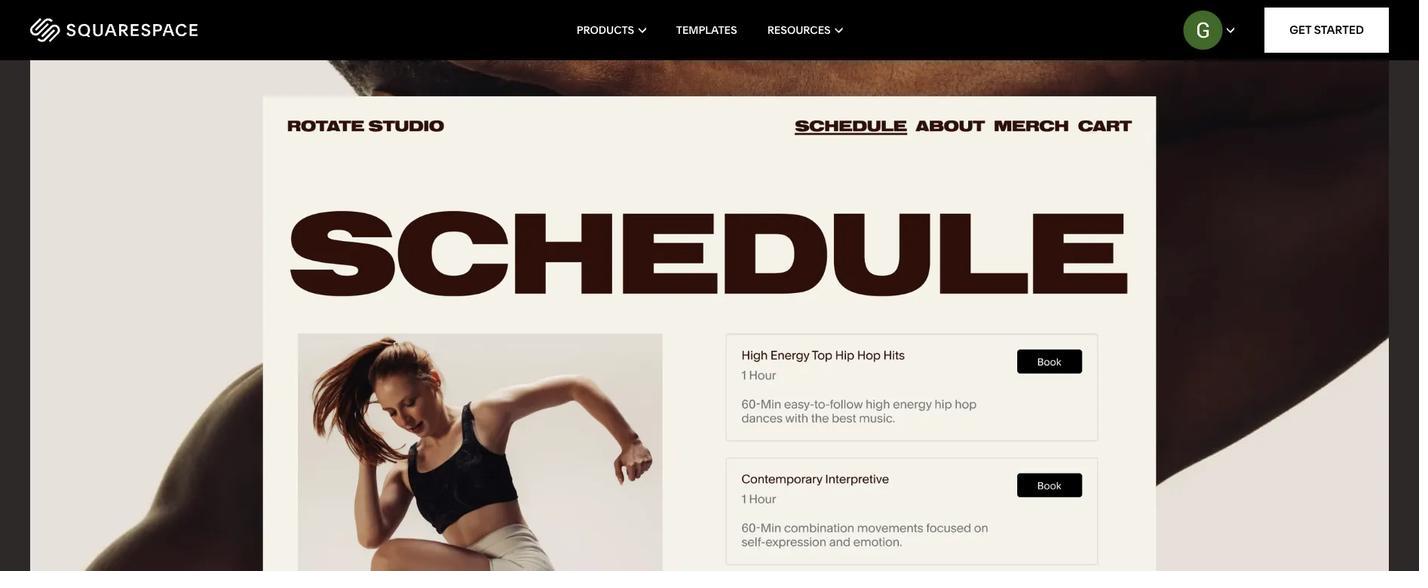 Task type: vqa. For each thing, say whether or not it's contained in the screenshot.
'Get'
yes



Task type: locate. For each thing, give the bounding box(es) containing it.
squarespace logo link
[[30, 18, 302, 42]]

started
[[1314, 23, 1364, 37]]

templates
[[676, 24, 737, 37]]

products
[[577, 24, 634, 37]]



Task type: describe. For each thing, give the bounding box(es) containing it.
get started
[[1290, 23, 1364, 37]]

products button
[[577, 0, 646, 60]]

get started link
[[1265, 8, 1389, 53]]

get
[[1290, 23, 1312, 37]]

resources
[[767, 24, 831, 37]]

templates link
[[676, 0, 737, 60]]

squarespace logo image
[[30, 18, 198, 42]]

resources button
[[767, 0, 843, 60]]



